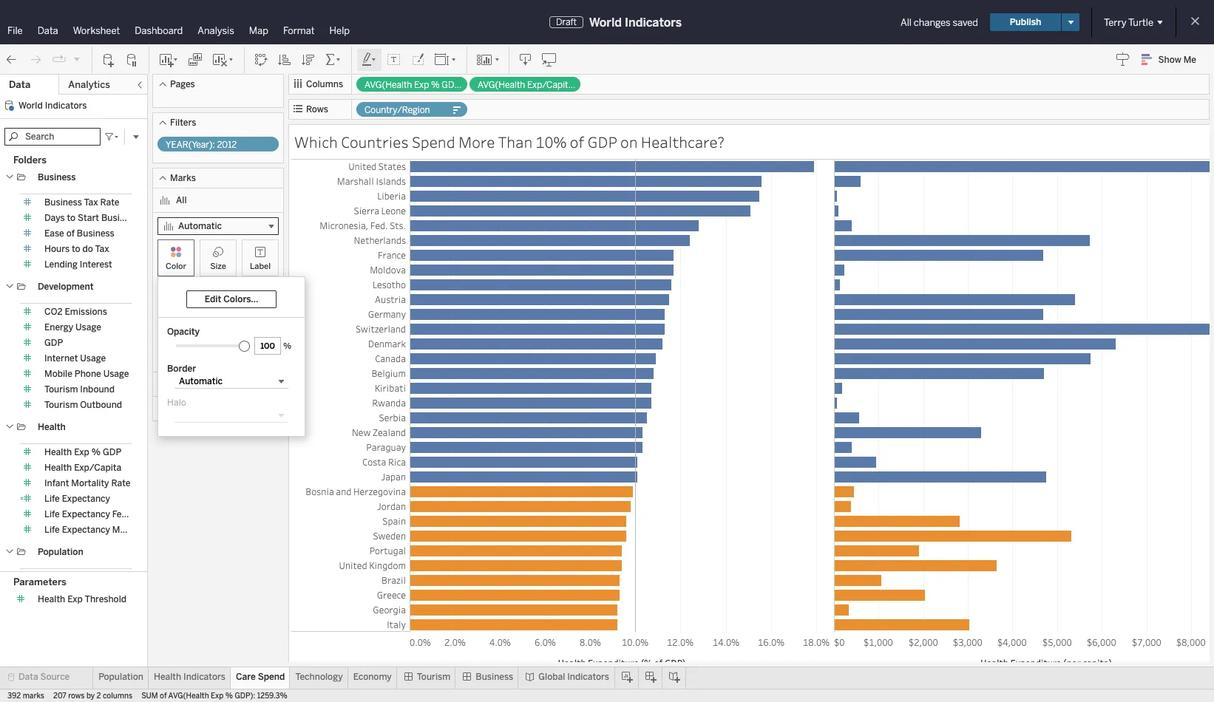 Task type: locate. For each thing, give the bounding box(es) containing it.
business up the days
[[44, 198, 82, 208]]

inbound
[[80, 385, 115, 395]]

exp up health exp/capita
[[74, 448, 89, 458]]

Search text field
[[4, 128, 101, 146]]

tourism down tourism inbound
[[44, 400, 78, 411]]

tax
[[84, 198, 98, 208], [95, 244, 109, 255]]

life expectancy female
[[44, 510, 142, 520]]

Costa Rica, Country/Region. Press Space to toggle selection. Press Escape to go back to the left margin. Use arrow keys to navigate headers text field
[[292, 455, 410, 470]]

1 horizontal spatial world
[[590, 15, 622, 29]]

expectancy down life expectancy female
[[62, 525, 110, 536]]

spend up 1259.3%
[[258, 673, 285, 683]]

gdp down energy
[[44, 338, 63, 348]]

marks
[[170, 173, 196, 183]]

1 life from the top
[[44, 494, 60, 505]]

2 vertical spatial of
[[160, 692, 167, 701]]

phone
[[75, 369, 101, 380]]

1 horizontal spatial all
[[901, 17, 912, 28]]

of right 10%
[[570, 132, 585, 152]]

tax up days to start business
[[84, 198, 98, 208]]

population
[[38, 547, 83, 558], [99, 673, 143, 683]]

format workbook image
[[411, 52, 425, 67]]

usage up "phone"
[[80, 354, 106, 364]]

1 vertical spatial population
[[99, 673, 143, 683]]

1 vertical spatial world indicators
[[18, 101, 87, 111]]

0 vertical spatial tourism
[[44, 385, 78, 395]]

France, Country/Region. Press Space to toggle selection. Press Escape to go back to the left margin. Use arrow keys to navigate headers text field
[[292, 248, 410, 263]]

undo image
[[4, 52, 19, 67]]

me
[[1184, 55, 1197, 65]]

world indicators up search text box
[[18, 101, 87, 111]]

0 vertical spatial population
[[38, 547, 83, 558]]

spend
[[412, 132, 455, 152], [258, 673, 285, 683]]

rate right "birth"
[[67, 573, 87, 583]]

0 vertical spatial spend
[[412, 132, 455, 152]]

1 vertical spatial rate
[[111, 479, 131, 489]]

countries
[[341, 132, 409, 152]]

usage down emissions
[[76, 323, 101, 333]]

0 horizontal spatial gdp
[[44, 338, 63, 348]]

marks
[[23, 692, 44, 701]]

duplicate image
[[188, 52, 203, 67]]

Brazil, Country/Region. Press Space to toggle selection. Press Escape to go back to the left margin. Use arrow keys to navigate headers text field
[[292, 573, 410, 588]]

life for life expectancy male
[[44, 525, 60, 536]]

analysis
[[198, 25, 234, 36]]

Georgia, Country/Region. Press Space to toggle selection. Press Escape to go back to the left margin. Use arrow keys to navigate headers text field
[[292, 603, 410, 618]]

birth rate
[[44, 573, 87, 583]]

0 vertical spatial life
[[44, 494, 60, 505]]

outbound
[[80, 400, 122, 411]]

totals image
[[325, 52, 343, 67]]

life for life expectancy female
[[44, 510, 60, 520]]

Liberia, Country/Region. Press Space to toggle selection. Press Escape to go back to the left margin. Use arrow keys to navigate headers text field
[[292, 189, 410, 203]]

tourism for tourism outbound
[[44, 400, 78, 411]]

1 vertical spatial to
[[72, 244, 80, 255]]

above threshold?
[[185, 330, 258, 340]]

of for sum of avg(health exp % gdp): 1259.3%
[[160, 692, 167, 701]]

0 horizontal spatial all
[[176, 195, 187, 206]]

exp down birth rate
[[67, 595, 83, 605]]

0 vertical spatial avg(health exp/capita)
[[478, 80, 577, 90]]

sorted ascending by average of health exp % gdp within country/region image
[[277, 52, 292, 67]]

days to start business
[[44, 213, 139, 223]]

392
[[7, 692, 21, 701]]

avg(health down automatic
[[176, 404, 225, 414]]

world up search text box
[[18, 101, 43, 111]]

rate
[[100, 198, 119, 208], [111, 479, 131, 489], [67, 573, 87, 583]]

1 horizontal spatial world indicators
[[590, 15, 682, 29]]

0 horizontal spatial world indicators
[[18, 101, 87, 111]]

2 vertical spatial expectancy
[[62, 525, 110, 536]]

avg(health exp/capita)
[[478, 80, 577, 90], [176, 404, 278, 414]]

population up birth rate
[[38, 547, 83, 558]]

edit
[[205, 294, 221, 305]]

format
[[283, 25, 315, 36]]

data down undo image
[[9, 79, 31, 90]]

life for life expectancy
[[44, 494, 60, 505]]

pause auto updates image
[[125, 52, 140, 67]]

392 marks
[[7, 692, 44, 701]]

0 vertical spatial gdp)
[[442, 80, 464, 90]]

new data source image
[[101, 52, 116, 67]]

1 horizontal spatial avg(health exp % gdp)
[[365, 80, 464, 90]]

terry
[[1105, 17, 1127, 28]]

lending
[[44, 260, 78, 270]]

life expectancy
[[44, 494, 110, 505]]

show/hide cards image
[[476, 52, 500, 67]]

0 horizontal spatial spend
[[258, 673, 285, 683]]

health up sum in the left bottom of the page
[[154, 673, 181, 683]]

New Zealand, Country/Region. Press Space to toggle selection. Press Escape to go back to the left margin. Use arrow keys to navigate headers text field
[[292, 425, 410, 440]]

1259.3%
[[257, 692, 288, 701]]

1 vertical spatial avg(health exp % gdp)
[[176, 380, 278, 390]]

1 horizontal spatial gdp)
[[442, 80, 464, 90]]

co2
[[44, 307, 63, 317]]

0 horizontal spatial population
[[38, 547, 83, 558]]

1 vertical spatial expectancy
[[62, 510, 110, 520]]

rate down 'exp/capita'
[[111, 479, 131, 489]]

collapse image
[[135, 81, 144, 90]]

1 vertical spatial usage
[[80, 354, 106, 364]]

exp right automatic
[[227, 380, 242, 390]]

None text field
[[255, 337, 281, 355]]

clear sheet image
[[212, 52, 235, 67]]

Canada, Country/Region. Press Space to toggle selection. Press Escape to go back to the left margin. Use arrow keys to navigate headers text field
[[292, 351, 410, 366]]

development
[[38, 282, 94, 292]]

edit colors...
[[205, 294, 258, 305]]

worksheet
[[73, 25, 120, 36]]

region
[[185, 347, 213, 357]]

avg(health exp/capita) down automatic
[[176, 404, 278, 414]]

tax right do
[[95, 244, 109, 255]]

do
[[83, 244, 93, 255]]

life
[[44, 494, 60, 505], [44, 510, 60, 520], [44, 525, 60, 536]]

population up columns at the bottom of the page
[[99, 673, 143, 683]]

expectancy up life expectancy male
[[62, 510, 110, 520]]

Sweden, Country/Region. Press Space to toggle selection. Press Escape to go back to the left margin. Use arrow keys to navigate headers text field
[[292, 529, 410, 544]]

0 horizontal spatial world
[[18, 101, 43, 111]]

Denmark, Country/Region. Press Space to toggle selection. Press Escape to go back to the left margin. Use arrow keys to navigate headers text field
[[292, 337, 410, 351]]

sorted descending by average of health exp % gdp within country/region image
[[301, 52, 316, 67]]

0 vertical spatial rate
[[100, 198, 119, 208]]

opacity
[[167, 327, 200, 337]]

hours to do tax
[[44, 244, 109, 255]]

folders
[[13, 155, 47, 166]]

0 vertical spatial avg(health exp % gdp)
[[365, 80, 464, 90]]

1 vertical spatial life
[[44, 510, 60, 520]]

new worksheet image
[[158, 52, 179, 67]]

1 vertical spatial gdp
[[44, 338, 63, 348]]

mobile phone usage
[[44, 369, 129, 380]]

avg(health exp % gdp) down "region"
[[176, 380, 278, 390]]

1 vertical spatial tourism
[[44, 400, 78, 411]]

mobile
[[44, 369, 72, 380]]

on
[[621, 132, 638, 152]]

file
[[7, 25, 23, 36]]

1 vertical spatial exp/capita)
[[227, 404, 278, 414]]

parameters
[[13, 577, 66, 588]]

business left global
[[476, 673, 514, 683]]

expectancy down infant mortality rate
[[62, 494, 110, 505]]

all
[[901, 17, 912, 28], [176, 195, 187, 206]]

gdp)
[[442, 80, 464, 90], [256, 380, 278, 390]]

2 horizontal spatial of
[[570, 132, 585, 152]]

redo image
[[28, 52, 43, 67]]

1 horizontal spatial spend
[[412, 132, 455, 152]]

%
[[431, 80, 440, 90], [283, 342, 292, 351], [245, 380, 254, 390], [92, 448, 101, 458], [225, 692, 233, 701]]

Rwanda, Country/Region. Press Space to toggle selection. Press Escape to go back to the left margin. Use arrow keys to navigate headers text field
[[292, 396, 410, 411]]

data up replay animation icon
[[38, 25, 58, 36]]

1 vertical spatial all
[[176, 195, 187, 206]]

than
[[498, 132, 533, 152]]

1 vertical spatial spend
[[258, 673, 285, 683]]

replay animation image
[[73, 54, 81, 63]]

usage
[[76, 323, 101, 333], [80, 354, 106, 364], [103, 369, 129, 380]]

of right ease
[[66, 229, 75, 239]]

0 vertical spatial all
[[901, 17, 912, 28]]

technology
[[296, 673, 343, 683]]

health down parameters
[[38, 595, 65, 605]]

gdp):
[[235, 692, 255, 701]]

to right the days
[[67, 213, 76, 223]]

rate up days to start business
[[100, 198, 119, 208]]

Serbia, Country/Region. Press Space to toggle selection. Press Escape to go back to the left margin. Use arrow keys to navigate headers text field
[[292, 411, 410, 425]]

Jordan, Country/Region. Press Space to toggle selection. Press Escape to go back to the left margin. Use arrow keys to navigate headers text field
[[292, 499, 410, 514]]

2 vertical spatial life
[[44, 525, 60, 536]]

data
[[38, 25, 58, 36], [9, 79, 31, 90], [18, 673, 38, 683]]

tourism for tourism inbound
[[44, 385, 78, 395]]

world right draft
[[590, 15, 622, 29]]

% left the gdp):
[[225, 692, 233, 701]]

health up health exp/capita
[[44, 448, 72, 458]]

marks. press enter to open the view data window.. use arrow keys to navigate data visualization elements. image
[[410, 159, 1215, 703]]

1 vertical spatial avg(health exp/capita)
[[176, 404, 278, 414]]

business down days to start business
[[77, 229, 115, 239]]

detail
[[165, 303, 187, 313]]

publish
[[1011, 17, 1042, 27]]

days
[[44, 213, 65, 223]]

all left changes
[[901, 17, 912, 28]]

all down marks at left
[[176, 195, 187, 206]]

1 vertical spatial of
[[66, 229, 75, 239]]

tourism
[[44, 385, 78, 395], [44, 400, 78, 411], [417, 673, 451, 683]]

health up infant
[[44, 463, 72, 474]]

0 vertical spatial world indicators
[[590, 15, 682, 29]]

0 horizontal spatial of
[[66, 229, 75, 239]]

ease of business
[[44, 229, 115, 239]]

world
[[590, 15, 622, 29], [18, 101, 43, 111]]

% right automatic
[[245, 380, 254, 390]]

turtle
[[1129, 17, 1154, 28]]

avg(health exp % gdp) down format workbook image
[[365, 80, 464, 90]]

by
[[87, 692, 95, 701]]

2012
[[217, 140, 237, 150]]

Switzerland, Country/Region. Press Space to toggle selection. Press Escape to go back to the left margin. Use arrow keys to navigate headers text field
[[292, 322, 410, 337]]

year(year):
[[166, 140, 215, 150]]

to left do
[[72, 244, 80, 255]]

Netherlands, Country/Region. Press Space to toggle selection. Press Escape to go back to the left margin. Use arrow keys to navigate headers text field
[[292, 233, 410, 248]]

Italy, Country/Region. Press Space to toggle selection. Press Escape to go back to the left margin. Use arrow keys to navigate headers text field
[[292, 618, 410, 633]]

1 vertical spatial tax
[[95, 244, 109, 255]]

source
[[40, 673, 70, 683]]

0 vertical spatial tax
[[84, 198, 98, 208]]

3 expectancy from the top
[[62, 525, 110, 536]]

0 vertical spatial gdp
[[588, 132, 618, 152]]

data up 392 marks
[[18, 673, 38, 683]]

tourism right economy
[[417, 673, 451, 683]]

lending interest
[[44, 260, 112, 270]]

spend left more
[[412, 132, 455, 152]]

% down fit image
[[431, 80, 440, 90]]

country/region
[[365, 105, 430, 115]]

publish button
[[991, 13, 1062, 31]]

gdp left on
[[588, 132, 618, 152]]

gdp) down fit image
[[442, 80, 464, 90]]

Paraguay, Country/Region. Press Space to toggle selection. Press Escape to go back to the left margin. Use arrow keys to navigate headers text field
[[292, 440, 410, 455]]

2 vertical spatial tourism
[[417, 673, 451, 683]]

tourism down 'mobile'
[[44, 385, 78, 395]]

gdp) down threshold?
[[256, 380, 278, 390]]

avg(health exp/capita) down download image
[[478, 80, 577, 90]]

1 horizontal spatial of
[[160, 692, 167, 701]]

rows
[[68, 692, 85, 701]]

0 vertical spatial usage
[[76, 323, 101, 333]]

Spain, Country/Region. Press Space to toggle selection. Press Escape to go back to the left margin. Use arrow keys to navigate headers text field
[[292, 514, 410, 529]]

rate for infant mortality rate
[[111, 479, 131, 489]]

0 vertical spatial to
[[67, 213, 76, 223]]

health for health
[[38, 422, 66, 433]]

avg(health exp % gdp)
[[365, 80, 464, 90], [176, 380, 278, 390]]

avg(health down the border
[[176, 380, 225, 390]]

2 expectancy from the top
[[62, 510, 110, 520]]

gdp up 'exp/capita'
[[103, 448, 122, 458]]

0 vertical spatial expectancy
[[62, 494, 110, 505]]

health
[[38, 422, 66, 433], [44, 448, 72, 458], [44, 463, 72, 474], [38, 595, 65, 605], [154, 673, 181, 683]]

of right sum in the left bottom of the page
[[160, 692, 167, 701]]

mortality
[[71, 479, 109, 489]]

1 vertical spatial gdp)
[[256, 380, 278, 390]]

male
[[112, 525, 132, 536]]

None range field
[[176, 339, 250, 348]]

3 life from the top
[[44, 525, 60, 536]]

1 horizontal spatial gdp
[[103, 448, 122, 458]]

birth
[[44, 573, 65, 583]]

health down tourism outbound in the left of the page
[[38, 422, 66, 433]]

which
[[294, 132, 338, 152]]

global
[[539, 673, 565, 683]]

Japan, Country/Region. Press Space to toggle selection. Press Escape to go back to the left margin. Use arrow keys to navigate headers text field
[[292, 470, 410, 485]]

1 horizontal spatial exp/capita)
[[527, 80, 577, 90]]

map
[[249, 25, 268, 36]]

0 vertical spatial world
[[590, 15, 622, 29]]

world indicators right draft
[[590, 15, 682, 29]]

1 horizontal spatial population
[[99, 673, 143, 683]]

usage up inbound
[[103, 369, 129, 380]]

2 life from the top
[[44, 510, 60, 520]]

global indicators
[[539, 673, 610, 683]]



Task type: describe. For each thing, give the bounding box(es) containing it.
all for all changes saved
[[901, 17, 912, 28]]

avg(health down show mark labels "icon"
[[365, 80, 412, 90]]

more
[[459, 132, 495, 152]]

energy
[[44, 323, 73, 333]]

Belgium, Country/Region. Press Space to toggle selection. Press Escape to go back to the left margin. Use arrow keys to navigate headers text field
[[292, 366, 410, 381]]

avg(health down health indicators
[[168, 692, 209, 701]]

0 vertical spatial data
[[38, 25, 58, 36]]

open and edit this workbook in tableau desktop image
[[542, 52, 557, 67]]

0 vertical spatial exp/capita)
[[527, 80, 577, 90]]

0 horizontal spatial avg(health exp % gdp)
[[176, 380, 278, 390]]

2 vertical spatial rate
[[67, 573, 87, 583]]

% up 'exp/capita'
[[92, 448, 101, 458]]

analytics
[[68, 79, 110, 90]]

Austria, Country/Region. Press Space to toggle selection. Press Escape to go back to the left margin. Use arrow keys to navigate headers text field
[[292, 292, 410, 307]]

columns
[[306, 79, 343, 90]]

expectancy for female
[[62, 510, 110, 520]]

2 vertical spatial usage
[[103, 369, 129, 380]]

of for ease of business
[[66, 229, 75, 239]]

0 horizontal spatial exp/capita)
[[227, 404, 278, 414]]

Germany, Country/Region. Press Space to toggle selection. Press Escape to go back to the left margin. Use arrow keys to navigate headers text field
[[292, 307, 410, 322]]

label
[[250, 262, 271, 272]]

show me button
[[1135, 48, 1210, 71]]

2 horizontal spatial gdp
[[588, 132, 618, 152]]

replay animation image
[[52, 52, 67, 67]]

year(year): 2012
[[166, 140, 237, 150]]

1 vertical spatial world
[[18, 101, 43, 111]]

saved
[[953, 17, 979, 28]]

Lesotho, Country/Region. Press Space to toggle selection. Press Escape to go back to the left margin. Use arrow keys to navigate headers text field
[[292, 277, 410, 292]]

infant
[[44, 479, 69, 489]]

rows
[[306, 104, 328, 115]]

fit image
[[434, 52, 458, 67]]

rate for business tax rate
[[100, 198, 119, 208]]

exp down format workbook image
[[414, 80, 429, 90]]

data source
[[18, 673, 70, 683]]

dashboard
[[135, 25, 183, 36]]

207
[[53, 692, 66, 701]]

1 horizontal spatial avg(health exp/capita)
[[478, 80, 577, 90]]

help
[[330, 25, 350, 36]]

care spend
[[236, 673, 285, 683]]

infant mortality rate
[[44, 479, 131, 489]]

changes
[[914, 17, 951, 28]]

show
[[1159, 55, 1182, 65]]

show me
[[1159, 55, 1197, 65]]

0 horizontal spatial gdp)
[[256, 380, 278, 390]]

internet usage
[[44, 354, 106, 364]]

which countries spend more than 10% of gdp on healthcare?
[[294, 132, 725, 152]]

exp/capita
[[74, 463, 121, 474]]

10%
[[536, 132, 567, 152]]

1 expectancy from the top
[[62, 494, 110, 505]]

color
[[166, 262, 186, 272]]

health for health exp % gdp
[[44, 448, 72, 458]]

emissions
[[65, 307, 107, 317]]

healthcare?
[[641, 132, 725, 152]]

United States, Country/Region. Press Space to toggle selection. Press Escape to go back to the left margin. Use arrow keys to navigate headers text field
[[292, 159, 410, 174]]

co2 emissions
[[44, 307, 107, 317]]

threshold
[[85, 595, 127, 605]]

Bosnia and Herzegovina, Country/Region. Press Space to toggle selection. Press Escape to go back to the left margin. Use arrow keys to navigate headers text field
[[292, 485, 410, 499]]

terry turtle
[[1105, 17, 1154, 28]]

avg(health down show/hide cards icon
[[478, 80, 525, 90]]

exp left the gdp):
[[211, 692, 224, 701]]

filters
[[170, 118, 196, 128]]

health exp threshold
[[38, 595, 127, 605]]

data guide image
[[1116, 52, 1131, 67]]

expectancy for male
[[62, 525, 110, 536]]

energy usage
[[44, 323, 101, 333]]

United Kingdom, Country/Region. Press Space to toggle selection. Press Escape to go back to the left margin. Use arrow keys to navigate headers text field
[[292, 559, 410, 573]]

tooltip
[[205, 303, 231, 313]]

to for hours
[[72, 244, 80, 255]]

highlight image
[[361, 52, 378, 67]]

to for days
[[67, 213, 76, 223]]

Kiribati, Country/Region. Press Space to toggle selection. Press Escape to go back to the left margin. Use arrow keys to navigate headers text field
[[292, 381, 410, 396]]

pages
[[170, 79, 195, 90]]

Marshall Islands, Country/Region. Press Space to toggle selection. Press Escape to go back to the left margin. Use arrow keys to navigate headers text field
[[292, 174, 410, 189]]

2 vertical spatial gdp
[[103, 448, 122, 458]]

Greece, Country/Region. Press Space to toggle selection. Press Escape to go back to the left margin. Use arrow keys to navigate headers text field
[[292, 588, 410, 603]]

above
[[185, 330, 210, 340]]

health for health exp/capita
[[44, 463, 72, 474]]

economy
[[353, 673, 392, 683]]

download image
[[519, 52, 533, 67]]

% down switzerland, country/region. press space to toggle selection. press escape to go back to the left margin. use arrow keys to navigate headers text field
[[283, 342, 292, 351]]

1 vertical spatial data
[[9, 79, 31, 90]]

automatic
[[179, 377, 223, 387]]

usage for energy usage
[[76, 323, 101, 333]]

2 vertical spatial data
[[18, 673, 38, 683]]

usage for internet usage
[[80, 354, 106, 364]]

health exp/capita
[[44, 463, 121, 474]]

health for health exp threshold
[[38, 595, 65, 605]]

interest
[[80, 260, 112, 270]]

sum
[[141, 692, 158, 701]]

Micronesia, Fed. Sts., Country/Region. Press Space to toggle selection. Press Escape to go back to the left margin. Use arrow keys to navigate headers text field
[[292, 218, 410, 233]]

health indicators
[[154, 673, 226, 683]]

care
[[236, 673, 256, 683]]

edit colors... button
[[186, 291, 277, 309]]

business right start
[[101, 213, 139, 223]]

tourism outbound
[[44, 400, 122, 411]]

2
[[97, 692, 101, 701]]

Portugal, Country/Region. Press Space to toggle selection. Press Escape to go back to the left margin. Use arrow keys to navigate headers text field
[[292, 544, 410, 559]]

all changes saved
[[901, 17, 979, 28]]

hours
[[44, 244, 70, 255]]

size
[[210, 262, 226, 272]]

health for health indicators
[[154, 673, 181, 683]]

show mark labels image
[[387, 52, 402, 67]]

tourism inbound
[[44, 385, 115, 395]]

business tax rate
[[44, 198, 119, 208]]

all for all
[[176, 195, 187, 206]]

0 horizontal spatial avg(health exp/capita)
[[176, 404, 278, 414]]

start
[[78, 213, 99, 223]]

207 rows by 2 columns
[[53, 692, 133, 701]]

life expectancy male
[[44, 525, 132, 536]]

female
[[112, 510, 142, 520]]

Sierra Leone, Country/Region. Press Space to toggle selection. Press Escape to go back to the left margin. Use arrow keys to navigate headers text field
[[292, 203, 410, 218]]

columns
[[103, 692, 133, 701]]

swap rows and columns image
[[254, 52, 269, 67]]

sum of avg(health exp % gdp): 1259.3%
[[141, 692, 288, 701]]

Moldova, Country/Region. Press Space to toggle selection. Press Escape to go back to the left margin. Use arrow keys to navigate headers text field
[[292, 263, 410, 277]]

ease
[[44, 229, 64, 239]]

internet
[[44, 354, 78, 364]]

business down folders
[[38, 172, 76, 183]]

border
[[167, 364, 196, 374]]

0 vertical spatial of
[[570, 132, 585, 152]]



Task type: vqa. For each thing, say whether or not it's contained in the screenshot.
second Tasks from the bottom of the page
no



